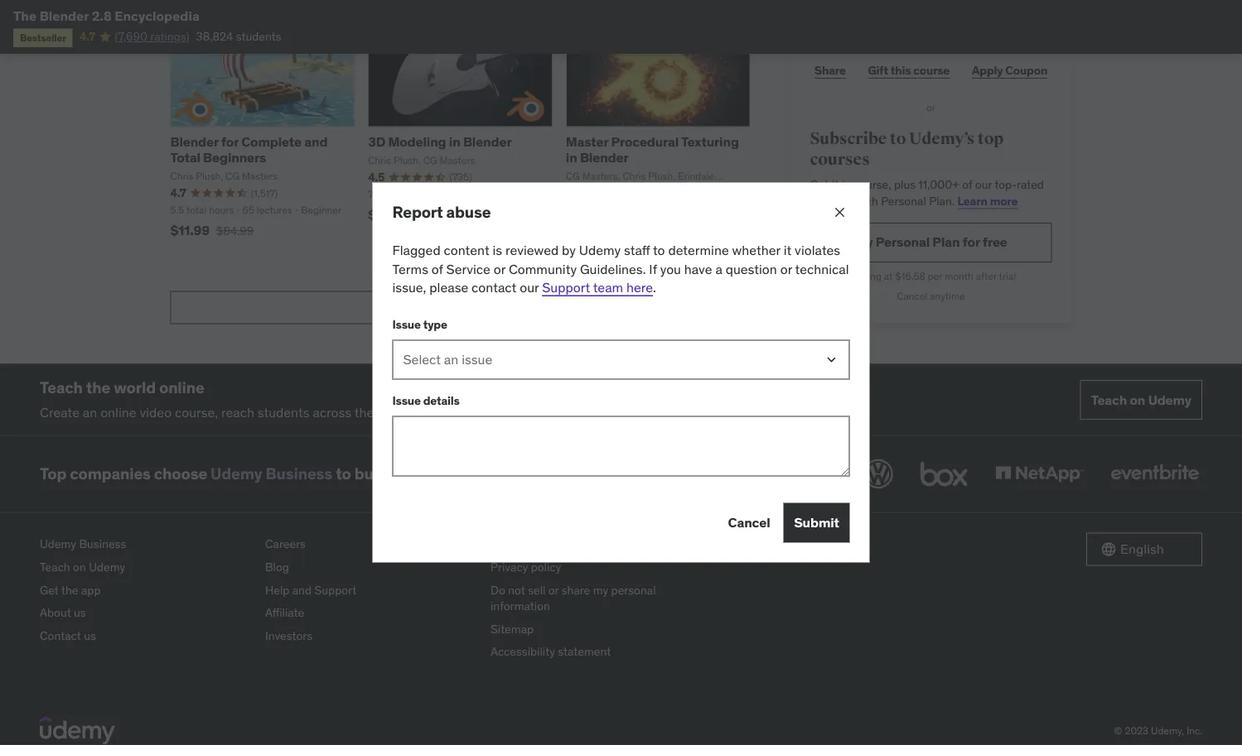 Task type: describe. For each thing, give the bounding box(es) containing it.
community
[[509, 261, 577, 278]]

personal inside get this course, plus 11,000+ of our top-rated courses, with personal plan.
[[881, 194, 926, 209]]

this for gift
[[891, 63, 911, 78]]

about us link
[[40, 602, 252, 625]]

$16.58
[[895, 270, 926, 283]]

business inside udemy business teach on udemy get the app about us contact us
[[79, 538, 126, 552]]

hours for 5.5 total hours
[[209, 204, 234, 217]]

accessibility statement link
[[491, 642, 703, 664]]

for inside blender for complete and total beginners chris plush, cg masters
[[221, 134, 239, 151]]

support inside report abuse dialog
[[542, 279, 590, 296]]

chris inside master procedural texturing in blender cg masters, chris plush, erindale woodford
[[623, 170, 646, 183]]

1 horizontal spatial on
[[1130, 392, 1146, 409]]

career
[[479, 465, 525, 485]]

try
[[855, 234, 873, 251]]

course
[[914, 63, 950, 78]]

if
[[649, 261, 657, 278]]

learn more
[[958, 194, 1018, 209]]

erindale
[[678, 170, 715, 183]]

inc.
[[1187, 725, 1203, 738]]

report abuse dialog
[[373, 183, 870, 563]]

udemy up app
[[89, 560, 125, 575]]

support team here .
[[542, 279, 656, 296]]

modeling
[[388, 134, 446, 151]]

access
[[944, 41, 976, 54]]

lifetime
[[905, 41, 942, 54]]

try personal plan for free link
[[810, 223, 1052, 263]]

1 vertical spatial us
[[84, 629, 96, 644]]

sitemap
[[491, 622, 534, 637]]

ratings)
[[150, 29, 189, 44]]

close modal image
[[832, 204, 848, 221]]

abuse
[[446, 202, 491, 222]]

on inside udemy business teach on udemy get the app about us contact us
[[73, 560, 86, 575]]

or down the is at the left of the page
[[494, 261, 506, 278]]

starting at $16.58 per month after trial cancel anytime
[[846, 270, 1016, 303]]

total
[[170, 149, 200, 166]]

gift
[[868, 63, 888, 78]]

cg inside master procedural texturing in blender cg masters, chris plush, erindale woodford
[[566, 170, 580, 183]]

© 2023 udemy, inc.
[[1114, 725, 1203, 738]]

flagged content is reviewed by udemy staff to determine whether it violates terms of service or community guidelines. if you have a question or technical issue, please contact our
[[392, 242, 849, 296]]

0 vertical spatial online
[[159, 378, 204, 398]]

privacy policy do not sell or share my personal information sitemap accessibility statement
[[491, 560, 656, 660]]

issue type
[[392, 318, 447, 333]]

2 vertical spatial to
[[336, 465, 351, 485]]

1 vertical spatial udemy business link
[[40, 534, 252, 557]]

you
[[660, 261, 681, 278]]

team
[[593, 279, 623, 296]]

top
[[40, 465, 66, 485]]

contact
[[472, 279, 517, 296]]

(1,517)
[[251, 187, 278, 200]]

get this course, plus 11,000+ of our top-rated courses, with personal plan.
[[810, 178, 1044, 209]]

blender for complete and total beginners link
[[170, 134, 328, 166]]

and for blender for complete and total beginners
[[304, 134, 328, 151]]

1 vertical spatial the
[[355, 405, 374, 422]]

careers link
[[265, 534, 477, 557]]

complete
[[241, 134, 302, 151]]

do not sell or share my personal information button
[[491, 580, 703, 619]]

eventbrite image
[[1107, 457, 1203, 493]]

65
[[243, 204, 254, 217]]

to inside subscribe to udemy's top courses
[[890, 129, 906, 149]]

create
[[40, 405, 80, 422]]

contact us link
[[40, 625, 252, 648]]

5.5 total hours
[[170, 204, 234, 217]]

affiliate
[[265, 606, 304, 621]]

sitemap link
[[491, 619, 703, 642]]

bestseller
[[20, 31, 66, 44]]

in inside master procedural texturing in blender cg masters, chris plush, erindale woodford
[[566, 149, 577, 166]]

accessibility
[[491, 645, 555, 660]]

students inside the teach the world online create an online video course, reach students across the globe, and earn money
[[258, 405, 310, 422]]

get the app link
[[40, 580, 252, 602]]

hours for 7 total hours $11.99 $79.99
[[398, 188, 423, 201]]

udemy image
[[40, 717, 115, 746]]

1517 reviews element
[[251, 187, 278, 201]]

beginners
[[203, 149, 266, 166]]

here
[[627, 279, 653, 296]]

0 horizontal spatial teach on udemy link
[[40, 557, 252, 580]]

udemy up eventbrite image
[[1148, 392, 1192, 409]]

careers
[[265, 538, 306, 552]]

english
[[1121, 542, 1164, 559]]

free
[[983, 234, 1008, 251]]

plush, inside master procedural texturing in blender cg masters, chris plush, erindale woodford
[[648, 170, 676, 183]]

$11.99 inside the 7 total hours $11.99 $79.99
[[368, 207, 407, 224]]

cg inside 3d modeling in blender chris plush, cg masters
[[423, 154, 437, 167]]

get inside get this course, plus 11,000+ of our top-rated courses, with personal plan.
[[810, 178, 829, 193]]

box image
[[917, 457, 972, 493]]

companies
[[70, 465, 151, 485]]

4.7 for (7,690 ratings)
[[79, 29, 95, 44]]

across
[[313, 405, 352, 422]]

choose
[[154, 465, 207, 485]]

by
[[562, 242, 576, 259]]

question
[[726, 261, 777, 278]]

share
[[815, 63, 846, 78]]

not
[[508, 583, 525, 598]]

blender inside master procedural texturing in blender cg masters, chris plush, erindale woodford
[[580, 149, 629, 166]]

plan
[[933, 234, 960, 251]]

3d modeling in blender link
[[368, 134, 512, 151]]

get inside udemy business teach on udemy get the app about us contact us
[[40, 583, 59, 598]]

0 vertical spatial students
[[236, 29, 281, 44]]

2.8
[[92, 7, 112, 24]]

contact
[[40, 629, 81, 644]]

735 reviews element
[[450, 171, 472, 185]]

report abuse
[[392, 202, 491, 222]]

this for get
[[832, 178, 851, 193]]

plush, inside 3d modeling in blender chris plush, cg masters
[[394, 154, 421, 167]]

help
[[265, 583, 290, 598]]

cancel inside report abuse dialog
[[728, 515, 770, 532]]

earn
[[442, 405, 469, 422]]

service
[[446, 261, 491, 278]]

full
[[887, 41, 903, 54]]

for inside "link"
[[963, 234, 980, 251]]

details
[[423, 394, 460, 409]]

determine
[[668, 242, 729, 259]]

anytime
[[930, 291, 965, 303]]

learn
[[958, 194, 988, 209]]

blog
[[265, 560, 289, 575]]

3d modeling in blender chris plush, cg masters
[[368, 134, 512, 167]]

try personal plan for free
[[855, 234, 1008, 251]]

1 vertical spatial online
[[100, 405, 136, 422]]

masters inside blender for complete and total beginners chris plush, cg masters
[[242, 170, 278, 183]]

privacy policy link
[[491, 557, 703, 580]]

teach the world online create an online video course, reach students across the globe, and earn money
[[40, 378, 512, 422]]



Task type: vqa. For each thing, say whether or not it's contained in the screenshot.
Community
yes



Task type: locate. For each thing, give the bounding box(es) containing it.
(7,690 ratings)
[[115, 29, 189, 44]]

1 issue from the top
[[392, 318, 421, 333]]

small image
[[1101, 542, 1117, 559]]

chris inside 3d modeling in blender chris plush, cg masters
[[368, 154, 391, 167]]

the inside udemy business teach on udemy get the app about us contact us
[[61, 583, 78, 598]]

of inside get this course, plus 11,000+ of our top-rated courses, with personal plan.
[[963, 178, 973, 193]]

issue for issue type
[[392, 318, 421, 333]]

affiliate link
[[265, 602, 477, 625]]

cancel button
[[728, 503, 770, 543]]

teach inside udemy business teach on udemy get the app about us contact us
[[40, 560, 70, 575]]

0 vertical spatial and
[[304, 134, 328, 151]]

this inside 'link'
[[891, 63, 911, 78]]

0 horizontal spatial cancel
[[728, 515, 770, 532]]

of up learn
[[963, 178, 973, 193]]

or inside privacy policy do not sell or share my personal information sitemap accessibility statement
[[549, 583, 559, 598]]

top-
[[995, 178, 1017, 193]]

issue left type
[[392, 318, 421, 333]]

for left complete
[[221, 134, 239, 151]]

of inside flagged content is reviewed by udemy staff to determine whether it violates terms of service or community guidelines. if you have a question or technical issue, please contact our
[[432, 261, 443, 278]]

11,000+
[[919, 178, 960, 193]]

nasdaq image
[[745, 457, 840, 493]]

4.7 for (1,517)
[[170, 186, 186, 201]]

courses,
[[810, 194, 854, 209]]

teach for the
[[40, 378, 83, 398]]

0 horizontal spatial support
[[315, 583, 357, 598]]

1 horizontal spatial support
[[542, 279, 590, 296]]

udemy,
[[1151, 725, 1185, 738]]

$11.99 down 7
[[368, 207, 407, 224]]

report
[[392, 202, 443, 222]]

subscribe
[[810, 129, 887, 149]]

cg inside blender for complete and total beginners chris plush, cg masters
[[225, 170, 240, 183]]

1 horizontal spatial cancel
[[897, 291, 928, 303]]

teach on udemy link up eventbrite image
[[1081, 381, 1203, 421]]

total inside the 7 total hours $11.99 $79.99
[[376, 188, 396, 201]]

0 horizontal spatial for
[[221, 134, 239, 151]]

plush, down total
[[196, 170, 223, 183]]

blender inside 3d modeling in blender chris plush, cg masters
[[463, 134, 512, 151]]

our inside get this course, plus 11,000+ of our top-rated courses, with personal plan.
[[975, 178, 992, 193]]

1 horizontal spatial this
[[891, 63, 911, 78]]

or up "udemy's" at the right top of page
[[927, 102, 936, 114]]

and inside the teach the world online create an online video course, reach students across the globe, and earn money
[[417, 405, 439, 422]]

1 vertical spatial for
[[963, 234, 980, 251]]

subscribe to udemy's top courses
[[810, 129, 1004, 170]]

2 horizontal spatial chris
[[623, 170, 646, 183]]

Issue details text field
[[392, 417, 850, 477]]

1 vertical spatial to
[[653, 242, 665, 259]]

1 horizontal spatial plush,
[[394, 154, 421, 167]]

0 horizontal spatial course,
[[175, 405, 218, 422]]

0 horizontal spatial the
[[61, 583, 78, 598]]

cg down 3d modeling in blender link
[[423, 154, 437, 167]]

online up video
[[159, 378, 204, 398]]

this right gift
[[891, 63, 911, 78]]

4.7 down 2.8
[[79, 29, 95, 44]]

1 vertical spatial cancel
[[728, 515, 770, 532]]

violates
[[795, 242, 841, 259]]

1 horizontal spatial 4.7
[[170, 186, 186, 201]]

1 horizontal spatial of
[[963, 178, 973, 193]]

2 vertical spatial and
[[292, 583, 312, 598]]

0 horizontal spatial on
[[73, 560, 86, 575]]

1 vertical spatial total
[[186, 204, 207, 217]]

whether
[[732, 242, 781, 259]]

technical
[[795, 261, 849, 278]]

1 horizontal spatial total
[[376, 188, 396, 201]]

5.5
[[170, 204, 184, 217]]

terms
[[392, 261, 428, 278]]

in up 'woodford'
[[566, 149, 577, 166]]

please
[[430, 279, 468, 296]]

encyclopedia
[[115, 7, 200, 24]]

this inside get this course, plus 11,000+ of our top-rated courses, with personal plan.
[[832, 178, 851, 193]]

0 horizontal spatial cg
[[225, 170, 240, 183]]

in inside 3d modeling in blender chris plush, cg masters
[[449, 134, 461, 151]]

0 vertical spatial issue
[[392, 318, 421, 333]]

chris down total
[[170, 170, 194, 183]]

get up about
[[40, 583, 59, 598]]

udemy right choose at the bottom left of the page
[[211, 465, 262, 485]]

0 vertical spatial total
[[376, 188, 396, 201]]

plush, down modeling
[[394, 154, 421, 167]]

total right 5.5
[[186, 204, 207, 217]]

masters inside 3d modeling in blender chris plush, cg masters
[[440, 154, 475, 167]]

blender up masters,
[[580, 149, 629, 166]]

1 horizontal spatial masters
[[440, 154, 475, 167]]

issue left the details
[[392, 394, 421, 409]]

the up "an"
[[86, 378, 110, 398]]

1 horizontal spatial get
[[810, 178, 829, 193]]

netapp image
[[992, 457, 1087, 493]]

1 vertical spatial of
[[432, 261, 443, 278]]

this
[[891, 63, 911, 78], [832, 178, 851, 193]]

$11.99 down 5.5 total hours
[[170, 222, 210, 239]]

my
[[593, 583, 609, 598]]

1 vertical spatial teach on udemy link
[[40, 557, 252, 580]]

app
[[81, 583, 101, 598]]

this up courses,
[[832, 178, 851, 193]]

0 vertical spatial business
[[266, 465, 332, 485]]

udemy up about
[[40, 538, 76, 552]]

0 vertical spatial this
[[891, 63, 911, 78]]

1 vertical spatial course,
[[175, 405, 218, 422]]

0 horizontal spatial hours
[[209, 204, 234, 217]]

1 horizontal spatial cg
[[423, 154, 437, 167]]

1 horizontal spatial $11.99
[[368, 207, 407, 224]]

1 horizontal spatial the
[[86, 378, 110, 398]]

0 vertical spatial cancel
[[897, 291, 928, 303]]

cancel inside starting at $16.58 per month after trial cancel anytime
[[897, 291, 928, 303]]

and inside careers blog help and support affiliate investors
[[292, 583, 312, 598]]

0 vertical spatial the
[[86, 378, 110, 398]]

0 vertical spatial get
[[810, 178, 829, 193]]

personal inside "try personal plan for free" "link"
[[876, 234, 930, 251]]

learn more link
[[958, 194, 1018, 209]]

0 vertical spatial us
[[74, 606, 86, 621]]

blender inside blender for complete and total beginners chris plush, cg masters
[[170, 134, 219, 151]]

reviewed
[[506, 242, 559, 259]]

type
[[423, 318, 447, 333]]

top companies choose udemy business to build in-demand career skills.
[[40, 465, 571, 485]]

teach for on
[[1091, 392, 1127, 409]]

information
[[491, 600, 550, 614]]

students right reach
[[258, 405, 310, 422]]

0 vertical spatial udemy business link
[[211, 465, 332, 485]]

submit
[[794, 515, 840, 532]]

38,824
[[196, 29, 233, 44]]

$11.99 $84.99
[[170, 222, 254, 239]]

chris up 4.5
[[368, 154, 391, 167]]

1 horizontal spatial chris
[[368, 154, 391, 167]]

total for 5.5 total hours
[[186, 204, 207, 217]]

online right "an"
[[100, 405, 136, 422]]

2 horizontal spatial plush,
[[648, 170, 676, 183]]

build
[[354, 465, 392, 485]]

texturing
[[681, 134, 739, 151]]

0 horizontal spatial in
[[449, 134, 461, 151]]

coupon
[[1006, 63, 1048, 78]]

after
[[976, 270, 997, 283]]

1 vertical spatial get
[[40, 583, 59, 598]]

hours
[[398, 188, 423, 201], [209, 204, 234, 217]]

1 vertical spatial students
[[258, 405, 310, 422]]

udemy business link down reach
[[211, 465, 332, 485]]

0 vertical spatial course,
[[854, 178, 891, 193]]

on up eventbrite image
[[1130, 392, 1146, 409]]

blender up (735)
[[463, 134, 512, 151]]

cg
[[423, 154, 437, 167], [225, 170, 240, 183], [566, 170, 580, 183]]

in up (735)
[[449, 134, 461, 151]]

0 horizontal spatial online
[[100, 405, 136, 422]]

0 vertical spatial support
[[542, 279, 590, 296]]

0 horizontal spatial 4.7
[[79, 29, 95, 44]]

and for careers
[[292, 583, 312, 598]]

course, up the "with"
[[854, 178, 891, 193]]

udemy inside flagged content is reviewed by udemy staff to determine whether it violates terms of service or community guidelines. if you have a question or technical issue, please contact our
[[579, 242, 621, 259]]

1 horizontal spatial online
[[159, 378, 204, 398]]

2 horizontal spatial the
[[355, 405, 374, 422]]

1 vertical spatial 4.7
[[170, 186, 186, 201]]

0 vertical spatial teach on udemy link
[[1081, 381, 1203, 421]]

to left build
[[336, 465, 351, 485]]

and left the earn
[[417, 405, 439, 422]]

of up please
[[432, 261, 443, 278]]

$84.99
[[216, 224, 254, 239]]

0 horizontal spatial $11.99
[[170, 222, 210, 239]]

0 horizontal spatial to
[[336, 465, 351, 485]]

plush, down master procedural texturing in blender link
[[648, 170, 676, 183]]

do
[[491, 583, 505, 598]]

0 vertical spatial on
[[1130, 392, 1146, 409]]

2023
[[1125, 725, 1149, 738]]

courses
[[810, 150, 870, 170]]

share button
[[810, 55, 851, 88]]

on
[[1130, 392, 1146, 409], [73, 560, 86, 575]]

and inside blender for complete and total beginners chris plush, cg masters
[[304, 134, 328, 151]]

0 vertical spatial masters
[[440, 154, 475, 167]]

0 horizontal spatial get
[[40, 583, 59, 598]]

1 vertical spatial on
[[73, 560, 86, 575]]

3d
[[368, 134, 386, 151]]

content
[[444, 242, 490, 259]]

masters up (735)
[[440, 154, 475, 167]]

1 horizontal spatial for
[[963, 234, 980, 251]]

business down "across"
[[266, 465, 332, 485]]

trial
[[999, 270, 1016, 283]]

submit button
[[784, 503, 850, 543]]

1 vertical spatial support
[[315, 583, 357, 598]]

0 horizontal spatial this
[[832, 178, 851, 193]]

our inside flagged content is reviewed by udemy staff to determine whether it violates terms of service or community guidelines. if you have a question or technical issue, please contact our
[[520, 279, 539, 296]]

master
[[566, 134, 608, 151]]

video
[[140, 405, 172, 422]]

plus
[[894, 178, 916, 193]]

help and support link
[[265, 580, 477, 602]]

to left "udemy's" at the right top of page
[[890, 129, 906, 149]]

chris down master procedural texturing in blender link
[[623, 170, 646, 183]]

.
[[653, 279, 656, 296]]

masters up (1,517)
[[242, 170, 278, 183]]

0 vertical spatial of
[[963, 178, 973, 193]]

to inside flagged content is reviewed by udemy staff to determine whether it violates terms of service or community guidelines. if you have a question or technical issue, please contact our
[[653, 242, 665, 259]]

1 vertical spatial hours
[[209, 204, 234, 217]]

and
[[304, 134, 328, 151], [417, 405, 439, 422], [292, 583, 312, 598]]

online
[[159, 378, 204, 398], [100, 405, 136, 422]]

support inside careers blog help and support affiliate investors
[[315, 583, 357, 598]]

0 vertical spatial personal
[[881, 194, 926, 209]]

for left free
[[963, 234, 980, 251]]

2 horizontal spatial cg
[[566, 170, 580, 183]]

support down blog link
[[315, 583, 357, 598]]

course, inside get this course, plus 11,000+ of our top-rated courses, with personal plan.
[[854, 178, 891, 193]]

1 vertical spatial masters
[[242, 170, 278, 183]]

money
[[472, 405, 512, 422]]

investors link
[[265, 625, 477, 648]]

rated
[[1017, 178, 1044, 193]]

hours up report
[[398, 188, 423, 201]]

1 vertical spatial our
[[520, 279, 539, 296]]

total for 7 total hours $11.99 $79.99
[[376, 188, 396, 201]]

1 vertical spatial and
[[417, 405, 439, 422]]

top
[[978, 129, 1004, 149]]

personal up $16.58
[[876, 234, 930, 251]]

0 vertical spatial to
[[890, 129, 906, 149]]

2 vertical spatial the
[[61, 583, 78, 598]]

plush, inside blender for complete and total beginners chris plush, cg masters
[[196, 170, 223, 183]]

cg down beginners
[[225, 170, 240, 183]]

us right about
[[74, 606, 86, 621]]

4.7 up 5.5
[[170, 186, 186, 201]]

for
[[221, 134, 239, 151], [963, 234, 980, 251]]

us right contact on the left
[[84, 629, 96, 644]]

the left globe,
[[355, 405, 374, 422]]

0 horizontal spatial chris
[[170, 170, 194, 183]]

on up app
[[73, 560, 86, 575]]

1 vertical spatial personal
[[876, 234, 930, 251]]

blender up 5.5 total hours
[[170, 134, 219, 151]]

1 vertical spatial business
[[79, 538, 126, 552]]

business up app
[[79, 538, 126, 552]]

udemy business link up get the app "link"
[[40, 534, 252, 557]]

issue,
[[392, 279, 426, 296]]

1 horizontal spatial to
[[653, 242, 665, 259]]

1 horizontal spatial hours
[[398, 188, 423, 201]]

0 vertical spatial for
[[221, 134, 239, 151]]

issue for issue details
[[392, 394, 421, 409]]

personal down "plus"
[[881, 194, 926, 209]]

or down it
[[781, 261, 792, 278]]

the
[[13, 7, 37, 24]]

to up if
[[653, 242, 665, 259]]

volkswagen image
[[860, 457, 897, 493]]

and right complete
[[304, 134, 328, 151]]

the blender 2.8 encyclopedia
[[13, 7, 200, 24]]

blender up "bestseller"
[[39, 7, 89, 24]]

1 horizontal spatial course,
[[854, 178, 891, 193]]

1 horizontal spatial teach on udemy link
[[1081, 381, 1203, 421]]

demand
[[415, 465, 476, 485]]

hours up $11.99 $84.99 in the top left of the page
[[209, 204, 234, 217]]

udemy business teach on udemy get the app about us contact us
[[40, 538, 126, 644]]

0 vertical spatial 4.7
[[79, 29, 95, 44]]

get
[[810, 178, 829, 193], [40, 583, 59, 598]]

business
[[266, 465, 332, 485], [79, 538, 126, 552]]

cancel down $16.58
[[897, 291, 928, 303]]

1 horizontal spatial business
[[266, 465, 332, 485]]

$79.99
[[414, 208, 451, 223]]

hours inside the 7 total hours $11.99 $79.99
[[398, 188, 423, 201]]

teach on udemy link
[[1081, 381, 1203, 421], [40, 557, 252, 580]]

skills.
[[529, 465, 571, 485]]

0 horizontal spatial business
[[79, 538, 126, 552]]

0 horizontal spatial masters
[[242, 170, 278, 183]]

1 horizontal spatial our
[[975, 178, 992, 193]]

0 vertical spatial hours
[[398, 188, 423, 201]]

with
[[856, 194, 878, 209]]

total right 7
[[376, 188, 396, 201]]

7 total hours $11.99 $79.99
[[368, 188, 451, 224]]

or right sell
[[549, 583, 559, 598]]

udemy up guidelines.
[[579, 242, 621, 259]]

teach inside the teach the world online create an online video course, reach students across the globe, and earn money
[[40, 378, 83, 398]]

master procedural texturing in blender cg masters, chris plush, erindale woodford
[[566, 134, 739, 197]]

issue
[[392, 318, 421, 333], [392, 394, 421, 409]]

get up courses,
[[810, 178, 829, 193]]

chris inside blender for complete and total beginners chris plush, cg masters
[[170, 170, 194, 183]]

2 horizontal spatial to
[[890, 129, 906, 149]]

1 horizontal spatial in
[[566, 149, 577, 166]]

0 horizontal spatial plush,
[[196, 170, 223, 183]]

1 vertical spatial issue
[[392, 394, 421, 409]]

course, right video
[[175, 405, 218, 422]]

2 issue from the top
[[392, 394, 421, 409]]

cg up 'woodford'
[[566, 170, 580, 183]]

0 vertical spatial our
[[975, 178, 992, 193]]

students right 38,824
[[236, 29, 281, 44]]

$11.99
[[368, 207, 407, 224], [170, 222, 210, 239]]

course, inside the teach the world online create an online video course, reach students across the globe, and earn money
[[175, 405, 218, 422]]

to
[[890, 129, 906, 149], [653, 242, 665, 259], [336, 465, 351, 485]]

0 horizontal spatial of
[[432, 261, 443, 278]]

our down community
[[520, 279, 539, 296]]

and right help
[[292, 583, 312, 598]]

cancel down the nasdaq image
[[728, 515, 770, 532]]

our up learn more link
[[975, 178, 992, 193]]

flagged
[[392, 242, 441, 259]]

support down community
[[542, 279, 590, 296]]

0 horizontal spatial total
[[186, 204, 207, 217]]

blender for complete and total beginners chris plush, cg masters
[[170, 134, 328, 183]]

the left app
[[61, 583, 78, 598]]

in
[[449, 134, 461, 151], [566, 149, 577, 166]]

teach on udemy link up the about us link
[[40, 557, 252, 580]]

globe,
[[377, 405, 414, 422]]

38,824 students
[[196, 29, 281, 44]]



